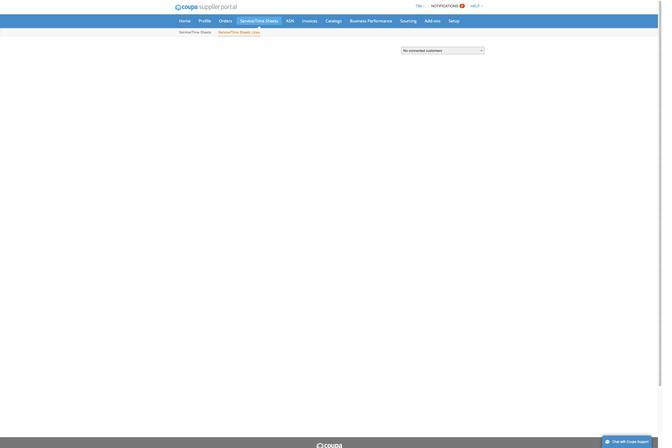 Task type: locate. For each thing, give the bounding box(es) containing it.
sheets left 'asn'
[[266, 18, 278, 24]]

sourcing
[[400, 18, 417, 24]]

1 vertical spatial coupa supplier portal image
[[315, 443, 343, 448]]

service/time sheets lines link
[[218, 29, 260, 36]]

asn link
[[283, 17, 298, 25]]

1 horizontal spatial service/time
[[218, 30, 239, 34]]

home link
[[176, 17, 194, 25]]

profile
[[199, 18, 211, 24]]

coupa supplier portal image
[[171, 1, 241, 14], [315, 443, 343, 448]]

1 horizontal spatial coupa supplier portal image
[[315, 443, 343, 448]]

sheets
[[266, 18, 278, 24], [200, 30, 211, 34], [240, 30, 251, 34]]

No connected customers text field
[[401, 47, 484, 55]]

service/time sheets
[[240, 18, 278, 24], [179, 30, 211, 34]]

service/time for bottommost service/time sheets link
[[179, 30, 199, 34]]

service/time
[[240, 18, 264, 24], [179, 30, 199, 34], [218, 30, 239, 34]]

0 horizontal spatial coupa supplier portal image
[[171, 1, 241, 14]]

sheets down profile link
[[200, 30, 211, 34]]

service/time down home
[[179, 30, 199, 34]]

sheets for the topmost service/time sheets link
[[266, 18, 278, 24]]

invoices link
[[299, 17, 321, 25]]

orders
[[219, 18, 232, 24]]

service/time inside "link"
[[218, 30, 239, 34]]

2 horizontal spatial sheets
[[266, 18, 278, 24]]

sheets for service/time sheets lines "link"
[[240, 30, 251, 34]]

1 horizontal spatial service/time sheets link
[[237, 17, 282, 25]]

tim link
[[413, 4, 425, 8]]

0 horizontal spatial service/time sheets
[[179, 30, 211, 34]]

support
[[637, 440, 649, 444]]

sheets inside service/time sheets lines "link"
[[240, 30, 251, 34]]

no
[[403, 49, 408, 53]]

1 vertical spatial service/time sheets link
[[179, 29, 212, 36]]

no connected customers
[[403, 49, 442, 53]]

customers
[[426, 49, 442, 53]]

help
[[471, 4, 480, 8]]

service/time up lines at the left of the page
[[240, 18, 264, 24]]

add-
[[425, 18, 434, 24]]

0 horizontal spatial sheets
[[200, 30, 211, 34]]

notifications
[[431, 4, 458, 8]]

add-ons link
[[421, 17, 444, 25]]

1 horizontal spatial sheets
[[240, 30, 251, 34]]

chat with coupa support button
[[602, 436, 652, 448]]

service/time sheets link
[[237, 17, 282, 25], [179, 29, 212, 36]]

with
[[620, 440, 626, 444]]

navigation
[[413, 1, 483, 11]]

2 horizontal spatial service/time
[[240, 18, 264, 24]]

catalogs
[[326, 18, 342, 24]]

service/time sheets down profile link
[[179, 30, 211, 34]]

navigation containing notifications 0
[[413, 1, 483, 11]]

0 horizontal spatial service/time sheets link
[[179, 29, 212, 36]]

tim
[[416, 4, 422, 8]]

0 horizontal spatial service/time
[[179, 30, 199, 34]]

ons
[[434, 18, 441, 24]]

1 horizontal spatial service/time sheets
[[240, 18, 278, 24]]

sheets left lines at the left of the page
[[240, 30, 251, 34]]

service/time for service/time sheets lines "link"
[[218, 30, 239, 34]]

service/time down orders "link"
[[218, 30, 239, 34]]

orders link
[[215, 17, 236, 25]]

service/time sheets link up lines at the left of the page
[[237, 17, 282, 25]]

home
[[179, 18, 191, 24]]

0
[[461, 4, 463, 8]]

1 vertical spatial service/time sheets
[[179, 30, 211, 34]]

service/time sheets link down profile link
[[179, 29, 212, 36]]

chat
[[612, 440, 619, 444]]

service/time sheets up lines at the left of the page
[[240, 18, 278, 24]]

chat with coupa support
[[612, 440, 649, 444]]



Task type: describe. For each thing, give the bounding box(es) containing it.
business performance
[[350, 18, 392, 24]]

connected
[[409, 49, 425, 53]]

performance
[[368, 18, 392, 24]]

setup
[[449, 18, 460, 24]]

profile link
[[195, 17, 214, 25]]

asn
[[286, 18, 294, 24]]

coupa
[[627, 440, 636, 444]]

add-ons
[[425, 18, 441, 24]]

0 vertical spatial service/time sheets link
[[237, 17, 282, 25]]

help link
[[468, 4, 483, 8]]

setup link
[[445, 17, 463, 25]]

service/time for the topmost service/time sheets link
[[240, 18, 264, 24]]

sheets for bottommost service/time sheets link
[[200, 30, 211, 34]]

business
[[350, 18, 366, 24]]

0 vertical spatial service/time sheets
[[240, 18, 278, 24]]

service/time sheets lines
[[218, 30, 260, 34]]

invoices
[[302, 18, 317, 24]]

0 vertical spatial coupa supplier portal image
[[171, 1, 241, 14]]

business performance link
[[346, 17, 396, 25]]

notifications 0
[[431, 4, 463, 8]]

sourcing link
[[397, 17, 420, 25]]

lines
[[252, 30, 260, 34]]

No connected customers field
[[401, 47, 484, 55]]

catalogs link
[[322, 17, 345, 25]]



Task type: vqa. For each thing, say whether or not it's contained in the screenshot.
Service/Time Sheets link
yes



